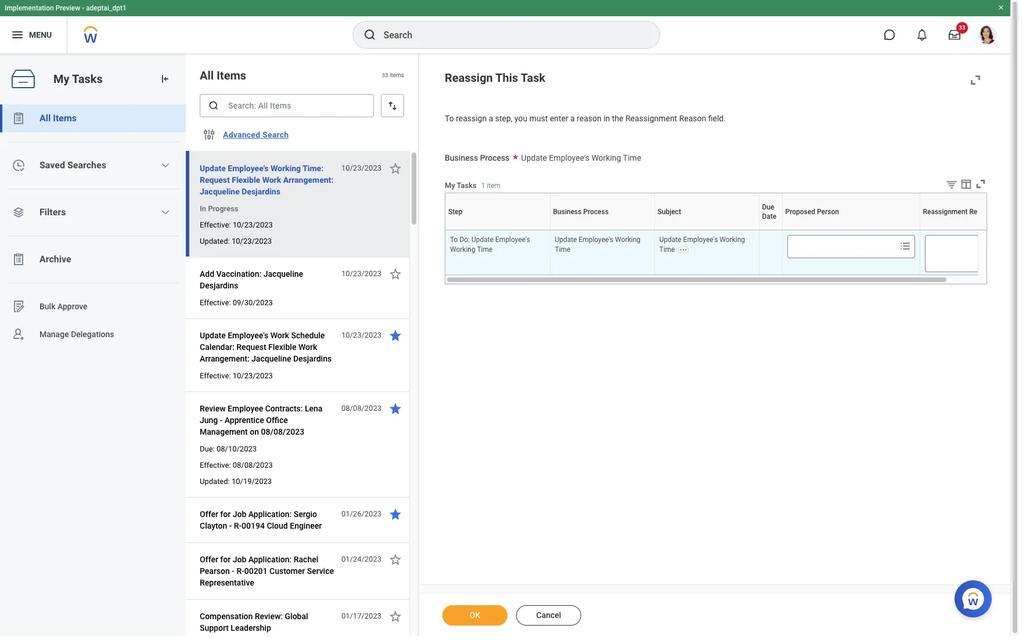 Task type: describe. For each thing, give the bounding box(es) containing it.
task
[[521, 71, 546, 85]]

working inside update employee's working time: request flexible work arrangement: jacqueline desjardins
[[271, 164, 301, 173]]

you
[[515, 114, 528, 123]]

employee's down subject button at right top
[[684, 236, 719, 244]]

notifications large image
[[917, 29, 929, 41]]

star image for compensation review: global support leadership
[[389, 610, 403, 624]]

employee's inside to do: update employee's working time
[[496, 236, 531, 244]]

2 vertical spatial process
[[603, 230, 605, 231]]

in
[[200, 205, 206, 213]]

proposed person button
[[849, 230, 854, 231]]

employee's inside update employee's working time: request flexible work arrangement: jacqueline desjardins
[[228, 164, 269, 173]]

due date
[[763, 203, 777, 221]]

transformation import image
[[159, 73, 171, 85]]

due inside due date
[[763, 203, 775, 211]]

01/17/2023
[[342, 613, 382, 621]]

progress
[[208, 205, 239, 213]]

list containing all items
[[0, 105, 186, 349]]

my tasks
[[53, 72, 103, 86]]

- inside review employee contracts: lena jung - apprentice office management on 08/08/2023
[[220, 416, 223, 425]]

review employee contracts: lena jung - apprentice office management on 08/08/2023 button
[[200, 402, 335, 439]]

employee's inside the update employee's work schedule calendar: request flexible work arrangement: jacqueline desjardins
[[228, 331, 269, 341]]

for for pearson
[[220, 556, 231, 565]]

2 vertical spatial reassignment
[[962, 230, 966, 231]]

2 a from the left
[[571, 114, 575, 123]]

fullscreen image
[[969, 73, 983, 87]]

1
[[482, 182, 486, 190]]

offer for offer for job application: rachel pearson ‎- r-00201 customer service representative
[[200, 556, 218, 565]]

update employee's working time for update employee's working time element under to reassign a step, you must enter a reason in the reassignment reason field.
[[522, 153, 642, 162]]

manage delegations link
[[0, 321, 186, 349]]

desjardins inside the update employee's work schedule calendar: request flexible work arrangement: jacqueline desjardins
[[293, 355, 332, 364]]

working for update employee's working time element under to reassign a step, you must enter a reason in the reassignment reason field.
[[592, 153, 622, 162]]

proposed person
[[786, 208, 840, 216]]

1 horizontal spatial subject
[[706, 230, 708, 231]]

items inside "button"
[[53, 113, 77, 124]]

update employee's working time element down subject button at right top
[[660, 234, 746, 254]]

do:
[[460, 236, 470, 244]]

perspective image
[[12, 206, 26, 220]]

01/26/2023
[[342, 510, 382, 519]]

arrangement: inside the update employee's work schedule calendar: request flexible work arrangement: jacqueline desjardins
[[200, 355, 250, 364]]

desjardins inside add vaccination: jacqueline desjardins
[[200, 281, 238, 291]]

in
[[604, 114, 611, 123]]

flexible inside the update employee's work schedule calendar: request flexible work arrangement: jacqueline desjardins
[[269, 343, 297, 352]]

clipboard image for archive
[[12, 253, 26, 267]]

update employee's working time for update employee's working time element underneath subject button at right top
[[660, 236, 746, 254]]

1 vertical spatial date
[[771, 230, 772, 231]]

0 vertical spatial date
[[763, 213, 777, 221]]

1 vertical spatial work
[[271, 331, 289, 341]]

step for step
[[449, 208, 463, 216]]

Search Workday  search field
[[384, 22, 636, 48]]

0 horizontal spatial search image
[[208, 100, 220, 112]]

employee's down the enter
[[549, 153, 590, 162]]

global
[[285, 613, 308, 622]]

bulk approve
[[40, 302, 88, 311]]

my tasks element
[[0, 53, 186, 637]]

my for my tasks 1 item
[[445, 181, 455, 190]]

service
[[307, 567, 334, 577]]

request inside the update employee's work schedule calendar: request flexible work arrangement: jacqueline desjardins
[[237, 343, 267, 352]]

reassignment reason button
[[962, 230, 968, 231]]

‎- for clayton
[[229, 522, 232, 531]]

due date button
[[770, 230, 773, 231]]

update employee's work schedule calendar: request flexible work arrangement: jacqueline desjardins button
[[200, 329, 335, 366]]

application: for cloud
[[249, 510, 292, 520]]

all inside all items "button"
[[40, 113, 51, 124]]

0 vertical spatial process
[[480, 153, 510, 162]]

contracts:
[[265, 405, 303, 414]]

0 vertical spatial 08/08/2023
[[342, 405, 382, 413]]

08/10/2023
[[217, 445, 257, 454]]

star image for offer for job application: sergio clayton ‎- r-00194 cloud engineer
[[389, 508, 403, 522]]

searches
[[67, 160, 106, 171]]

0 vertical spatial reassignment
[[626, 114, 678, 123]]

for for clayton
[[220, 510, 231, 520]]

the
[[613, 114, 624, 123]]

clayton
[[200, 522, 227, 531]]

cancel button
[[517, 606, 582, 627]]

my tasks 1 item
[[445, 181, 501, 190]]

3 effective: from the top
[[200, 372, 231, 381]]

1 effective: 10/23/2023 from the top
[[200, 221, 273, 230]]

filters
[[40, 207, 66, 218]]

flexible inside update employee's working time: request flexible work arrangement: jacqueline desjardins
[[232, 176, 260, 185]]

desjardins inside update employee's working time: request flexible work arrangement: jacqueline desjardins
[[242, 187, 281, 196]]

pearson
[[200, 567, 230, 577]]

1 vertical spatial person
[[852, 230, 854, 231]]

menu button
[[0, 16, 67, 53]]

filters button
[[0, 199, 186, 227]]

2 vertical spatial reason
[[966, 230, 968, 231]]

apprentice
[[225, 416, 264, 425]]

08/08/2023 inside review employee contracts: lena jung - apprentice office management on 08/08/2023
[[261, 428, 305, 437]]

subject inside row element
[[658, 208, 682, 216]]

add vaccination: jacqueline desjardins
[[200, 270, 303, 291]]

step for step business process subject due date proposed person reassignment reason
[[497, 230, 498, 231]]

bulk
[[40, 302, 56, 311]]

to do: update employee's working time
[[450, 236, 531, 254]]

implementation preview -   adeptai_dpt1
[[5, 4, 127, 12]]

4 star image from the top
[[389, 553, 403, 567]]

tasks for my tasks
[[72, 72, 103, 86]]

office
[[266, 416, 288, 425]]

rename image
[[12, 300, 26, 314]]

manage
[[40, 330, 69, 339]]

update employee's working time: request flexible work arrangement: jacqueline desjardins
[[200, 164, 334, 196]]

bulk approve link
[[0, 293, 186, 321]]

reassign
[[456, 114, 487, 123]]

advanced search
[[223, 130, 289, 139]]

compensation review: global support leadership
[[200, 613, 308, 633]]

0 vertical spatial person
[[818, 208, 840, 216]]

clipboard image for all items
[[12, 112, 26, 126]]

reason
[[577, 114, 602, 123]]

step business process subject due date proposed person reassignment reason
[[497, 230, 968, 231]]

enter
[[550, 114, 569, 123]]

1 vertical spatial due
[[770, 230, 771, 231]]

1 horizontal spatial business process
[[554, 208, 609, 216]]

close environment banner image
[[998, 4, 1005, 11]]

compensation review: global support leadership button
[[200, 610, 335, 636]]

r- for 00194
[[234, 522, 242, 531]]

representative
[[200, 579, 254, 588]]

review employee contracts: lena jung - apprentice office management on 08/08/2023
[[200, 405, 323, 437]]

employee
[[228, 405, 263, 414]]

offer for job application: sergio clayton ‎- r-00194 cloud engineer
[[200, 510, 322, 531]]

cancel
[[537, 611, 562, 621]]

time:
[[303, 164, 324, 173]]

cloud
[[267, 522, 288, 531]]

effective: 09/30/2023
[[200, 299, 273, 307]]

advanced search button
[[219, 123, 294, 146]]

customer
[[270, 567, 305, 577]]

updated: for update employee's working time: request flexible work arrangement: jacqueline desjardins
[[200, 237, 230, 246]]

updated: for review employee contracts: lena jung - apprentice office management on 08/08/2023
[[200, 478, 230, 486]]

sergio
[[294, 510, 317, 520]]

2 vertical spatial work
[[299, 343, 317, 352]]

compensation
[[200, 613, 253, 622]]

rachel
[[294, 556, 319, 565]]

01/24/2023
[[342, 556, 382, 564]]

0 vertical spatial reason
[[680, 114, 707, 123]]

on
[[250, 428, 259, 437]]

item
[[487, 182, 501, 190]]

inbox large image
[[950, 29, 961, 41]]

09/30/2023
[[233, 299, 273, 307]]

step,
[[496, 114, 513, 123]]

2 vertical spatial 08/08/2023
[[233, 461, 273, 470]]

menu
[[29, 30, 52, 39]]

all items button
[[0, 105, 186, 133]]

4 effective: from the top
[[200, 461, 231, 470]]

arrangement: inside update employee's working time: request flexible work arrangement: jacqueline desjardins
[[283, 176, 334, 185]]

select to filter grid data image
[[946, 179, 959, 191]]

0 vertical spatial search image
[[363, 28, 377, 42]]

engineer
[[290, 522, 322, 531]]

updated: 10/23/2023
[[200, 237, 272, 246]]

preview
[[56, 4, 80, 12]]

- inside menu banner
[[82, 4, 84, 12]]

1 star image from the top
[[389, 402, 403, 416]]



Task type: vqa. For each thing, say whether or not it's contained in the screenshot.
benefits image
no



Task type: locate. For each thing, give the bounding box(es) containing it.
update employee's working time element down to reassign a step, you must enter a reason in the reassignment reason field.
[[522, 151, 642, 162]]

business process button
[[600, 230, 605, 231]]

0 vertical spatial tasks
[[72, 72, 103, 86]]

step button
[[497, 230, 499, 231]]

2 for from the top
[[220, 556, 231, 565]]

clipboard image up clock check icon
[[12, 112, 26, 126]]

1 row element from the top
[[446, 194, 1010, 231]]

offer up the clayton
[[200, 510, 218, 520]]

Search: All Items text field
[[200, 94, 374, 117]]

management
[[200, 428, 248, 437]]

0 vertical spatial items
[[217, 69, 246, 83]]

2 row element from the top
[[446, 232, 1010, 275]]

desjardins
[[242, 187, 281, 196], [200, 281, 238, 291], [293, 355, 332, 364]]

0 horizontal spatial items
[[53, 113, 77, 124]]

1 horizontal spatial 33
[[960, 24, 966, 31]]

10/19/2023
[[232, 478, 272, 486]]

0 horizontal spatial all
[[40, 113, 51, 124]]

1 vertical spatial desjardins
[[200, 281, 238, 291]]

list
[[0, 105, 186, 349]]

1 horizontal spatial arrangement:
[[283, 176, 334, 185]]

1 vertical spatial star image
[[389, 508, 403, 522]]

1 vertical spatial job
[[233, 556, 247, 565]]

r- up representative
[[237, 567, 245, 577]]

effective: down due:
[[200, 461, 231, 470]]

must
[[530, 114, 548, 123]]

review
[[200, 405, 226, 414]]

star image for update employee's working time: request flexible work arrangement: jacqueline desjardins
[[389, 162, 403, 176]]

row element containing due date
[[446, 194, 1010, 231]]

ok button
[[443, 606, 508, 627]]

business process up business process button
[[554, 208, 609, 216]]

application: inside the 'offer for job application: rachel pearson ‎- r-00201 customer service representative'
[[249, 556, 292, 565]]

0 vertical spatial r-
[[234, 522, 242, 531]]

reason left field.
[[680, 114, 707, 123]]

2 updated: from the top
[[200, 478, 230, 486]]

justify image
[[10, 28, 24, 42]]

1 vertical spatial proposed
[[849, 230, 852, 231]]

1 horizontal spatial desjardins
[[242, 187, 281, 196]]

1 vertical spatial to
[[450, 236, 458, 244]]

1 vertical spatial all items
[[40, 113, 77, 124]]

‎- inside offer for job application: sergio clayton ‎- r-00194 cloud engineer
[[229, 522, 232, 531]]

1 vertical spatial 08/08/2023
[[261, 428, 305, 437]]

work inside update employee's working time: request flexible work arrangement: jacqueline desjardins
[[262, 176, 281, 185]]

arrangement:
[[283, 176, 334, 185], [200, 355, 250, 364]]

1 horizontal spatial search image
[[363, 28, 377, 42]]

reassignment down reassignment reason
[[962, 230, 966, 231]]

saved
[[40, 160, 65, 171]]

process
[[480, 153, 510, 162], [584, 208, 609, 216], [603, 230, 605, 231]]

None text field
[[926, 236, 1005, 273]]

1 vertical spatial my
[[445, 181, 455, 190]]

item list element
[[186, 53, 420, 637]]

update employee's working time for update employee's working time element below business process button
[[555, 236, 641, 254]]

0 horizontal spatial business
[[445, 153, 478, 162]]

reassignment reason
[[924, 208, 994, 216]]

1 horizontal spatial all
[[200, 69, 214, 83]]

offer inside offer for job application: sergio clayton ‎- r-00194 cloud engineer
[[200, 510, 218, 520]]

archive
[[40, 254, 71, 265]]

0 vertical spatial proposed
[[786, 208, 816, 216]]

subject
[[658, 208, 682, 216], [706, 230, 708, 231]]

working for update employee's working time element below business process button
[[616, 236, 641, 244]]

update inside to do: update employee's working time
[[472, 236, 494, 244]]

request up in progress
[[200, 176, 230, 185]]

chevron down image
[[161, 208, 170, 217]]

2 effective: from the top
[[200, 299, 231, 307]]

effective: down add
[[200, 299, 231, 307]]

working inside to do: update employee's working time
[[450, 246, 476, 254]]

user plus image
[[12, 328, 26, 342]]

proposed right due date
[[786, 208, 816, 216]]

0 horizontal spatial business process
[[445, 153, 510, 162]]

0 horizontal spatial step
[[449, 208, 463, 216]]

to do: update employee's working time element
[[450, 234, 531, 254]]

work down search
[[262, 176, 281, 185]]

2 star image from the top
[[389, 508, 403, 522]]

1 for from the top
[[220, 510, 231, 520]]

application:
[[249, 510, 292, 520], [249, 556, 292, 565]]

1 vertical spatial process
[[584, 208, 609, 216]]

0 vertical spatial all items
[[200, 69, 246, 83]]

all right transformation import icon
[[200, 69, 214, 83]]

fullscreen image
[[975, 178, 988, 191]]

step up do:
[[449, 208, 463, 216]]

1 horizontal spatial items
[[217, 69, 246, 83]]

2 vertical spatial business
[[600, 230, 602, 231]]

work left schedule
[[271, 331, 289, 341]]

updated: down effective: 08/08/2023
[[200, 478, 230, 486]]

1 vertical spatial step
[[497, 230, 498, 231]]

1 horizontal spatial request
[[237, 343, 267, 352]]

person
[[818, 208, 840, 216], [852, 230, 854, 231]]

employee's down step button
[[496, 236, 531, 244]]

items
[[217, 69, 246, 83], [53, 113, 77, 124]]

row element containing to do: update employee's working time
[[446, 232, 1010, 275]]

to left do:
[[450, 236, 458, 244]]

1 horizontal spatial my
[[445, 181, 455, 190]]

1 vertical spatial r-
[[237, 567, 245, 577]]

0 vertical spatial ‎-
[[229, 522, 232, 531]]

update employee's working time down to reassign a step, you must enter a reason in the reassignment reason field.
[[522, 153, 642, 162]]

job inside the 'offer for job application: rachel pearson ‎- r-00201 customer service representative'
[[233, 556, 247, 565]]

1 a from the left
[[489, 114, 494, 123]]

my for my tasks
[[53, 72, 69, 86]]

0 vertical spatial all
[[200, 69, 214, 83]]

1 horizontal spatial person
[[852, 230, 854, 231]]

business process up "my tasks 1 item" on the top left of the page
[[445, 153, 510, 162]]

1 vertical spatial request
[[237, 343, 267, 352]]

update employee's working time down business process button
[[555, 236, 641, 254]]

a right the enter
[[571, 114, 575, 123]]

reassignment right the
[[626, 114, 678, 123]]

-
[[82, 4, 84, 12], [220, 416, 223, 425]]

time inside to do: update employee's working time
[[477, 246, 493, 254]]

for up pearson
[[220, 556, 231, 565]]

33 button
[[943, 22, 969, 48]]

lena
[[305, 405, 323, 414]]

add
[[200, 270, 215, 279]]

0 horizontal spatial proposed
[[786, 208, 816, 216]]

arrangement: down time:
[[283, 176, 334, 185]]

chevron down image
[[161, 161, 170, 170]]

2 job from the top
[[233, 556, 247, 565]]

proposed up proposed person field
[[849, 230, 852, 231]]

effective: down in progress
[[200, 221, 231, 230]]

toolbar
[[937, 178, 988, 193]]

due up due date button
[[763, 203, 775, 211]]

star image for add vaccination: jacqueline desjardins
[[389, 267, 403, 281]]

a
[[489, 114, 494, 123], [571, 114, 575, 123]]

1 vertical spatial reason
[[970, 208, 994, 216]]

flexible up progress
[[232, 176, 260, 185]]

update employee's working time
[[522, 153, 642, 162], [555, 236, 641, 254], [660, 236, 746, 254]]

0 vertical spatial application:
[[249, 510, 292, 520]]

‎-
[[229, 522, 232, 531], [232, 567, 235, 577]]

working
[[592, 153, 622, 162], [271, 164, 301, 173], [616, 236, 641, 244], [720, 236, 746, 244], [450, 246, 476, 254]]

clipboard image left archive
[[12, 253, 26, 267]]

0 vertical spatial updated:
[[200, 237, 230, 246]]

updated: 10/19/2023
[[200, 478, 272, 486]]

in progress
[[200, 205, 239, 213]]

2 horizontal spatial business
[[600, 230, 602, 231]]

10/23/2023
[[342, 164, 382, 173], [233, 221, 273, 230], [232, 237, 272, 246], [342, 270, 382, 278], [342, 331, 382, 340], [233, 372, 273, 381]]

33 inside button
[[960, 24, 966, 31]]

2 star image from the top
[[389, 267, 403, 281]]

job up the 00201
[[233, 556, 247, 565]]

0 vertical spatial clipboard image
[[12, 112, 26, 126]]

1 horizontal spatial -
[[220, 416, 223, 425]]

- right preview
[[82, 4, 84, 12]]

clipboard image
[[12, 112, 26, 126], [12, 253, 26, 267]]

jacqueline inside update employee's working time: request flexible work arrangement: jacqueline desjardins
[[200, 187, 240, 196]]

leadership
[[231, 624, 271, 633]]

1 vertical spatial reassignment
[[924, 208, 968, 216]]

request inside update employee's working time: request flexible work arrangement: jacqueline desjardins
[[200, 176, 230, 185]]

2 vertical spatial star image
[[389, 610, 403, 624]]

jacqueline down schedule
[[252, 355, 291, 364]]

0 vertical spatial row element
[[446, 194, 1010, 231]]

0 vertical spatial 33
[[960, 24, 966, 31]]

due: 08/10/2023
[[200, 445, 257, 454]]

jung
[[200, 416, 218, 425]]

tasks inside my tasks element
[[72, 72, 103, 86]]

star image
[[389, 162, 403, 176], [389, 267, 403, 281], [389, 329, 403, 343], [389, 553, 403, 567]]

application: inside offer for job application: sergio clayton ‎- r-00194 cloud engineer
[[249, 510, 292, 520]]

1 clipboard image from the top
[[12, 112, 26, 126]]

to for to do: update employee's working time
[[450, 236, 458, 244]]

employee's down business process button
[[579, 236, 614, 244]]

0 horizontal spatial my
[[53, 72, 69, 86]]

delegations
[[71, 330, 114, 339]]

1 vertical spatial -
[[220, 416, 223, 425]]

all items inside all items "button"
[[40, 113, 77, 124]]

effective: down calendar:
[[200, 372, 231, 381]]

jacqueline up in progress
[[200, 187, 240, 196]]

0 vertical spatial for
[[220, 510, 231, 520]]

update employee's working time element
[[522, 151, 642, 162], [555, 234, 641, 254], [660, 234, 746, 254]]

star image for update employee's work schedule calendar: request flexible work arrangement: jacqueline desjardins
[[389, 329, 403, 343]]

00201
[[245, 567, 268, 577]]

add vaccination: jacqueline desjardins button
[[200, 267, 335, 293]]

updated:
[[200, 237, 230, 246], [200, 478, 230, 486]]

1 application: from the top
[[249, 510, 292, 520]]

33 for 33
[[960, 24, 966, 31]]

1 vertical spatial subject
[[706, 230, 708, 231]]

to left reassign
[[445, 114, 454, 123]]

my up all items "button"
[[53, 72, 69, 86]]

to for to reassign a step, you must enter a reason in the reassignment reason field.
[[445, 114, 454, 123]]

implementation
[[5, 4, 54, 12]]

effective:
[[200, 221, 231, 230], [200, 299, 231, 307], [200, 372, 231, 381], [200, 461, 231, 470]]

job for 00194
[[233, 510, 247, 520]]

manage delegations
[[40, 330, 114, 339]]

3 star image from the top
[[389, 329, 403, 343]]

all items
[[200, 69, 246, 83], [40, 113, 77, 124]]

sort image
[[387, 100, 399, 112]]

0 vertical spatial -
[[82, 4, 84, 12]]

‎- for pearson
[[232, 567, 235, 577]]

33 inside the item list element
[[382, 72, 389, 79]]

1 horizontal spatial a
[[571, 114, 575, 123]]

all up "saved"
[[40, 113, 51, 124]]

2 offer from the top
[[200, 556, 218, 565]]

desjardins down add
[[200, 281, 238, 291]]

offer inside the 'offer for job application: rachel pearson ‎- r-00201 customer service representative'
[[200, 556, 218, 565]]

1 vertical spatial for
[[220, 556, 231, 565]]

1 effective: from the top
[[200, 221, 231, 230]]

update inside the update employee's work schedule calendar: request flexible work arrangement: jacqueline desjardins
[[200, 331, 226, 341]]

application: up the 00201
[[249, 556, 292, 565]]

33 for 33 items
[[382, 72, 389, 79]]

0 vertical spatial star image
[[389, 402, 403, 416]]

update employee's working time: request flexible work arrangement: jacqueline desjardins button
[[200, 162, 335, 199]]

work down schedule
[[299, 343, 317, 352]]

clipboard image inside all items "button"
[[12, 112, 26, 126]]

0 horizontal spatial reason
[[680, 114, 707, 123]]

0 vertical spatial my
[[53, 72, 69, 86]]

saved searches
[[40, 160, 106, 171]]

items inside the item list element
[[217, 69, 246, 83]]

request right calendar:
[[237, 343, 267, 352]]

- up "management"
[[220, 416, 223, 425]]

3 star image from the top
[[389, 610, 403, 624]]

0 vertical spatial work
[[262, 176, 281, 185]]

update employee's working time down subject button at right top
[[660, 236, 746, 254]]

1 vertical spatial effective: 10/23/2023
[[200, 372, 273, 381]]

r- inside the 'offer for job application: rachel pearson ‎- r-00201 customer service representative'
[[237, 567, 245, 577]]

0 horizontal spatial a
[[489, 114, 494, 123]]

arrangement: down calendar:
[[200, 355, 250, 364]]

1 vertical spatial 33
[[382, 72, 389, 79]]

row element
[[446, 194, 1010, 231], [446, 232, 1010, 275]]

to
[[445, 114, 454, 123], [450, 236, 458, 244]]

offer
[[200, 510, 218, 520], [200, 556, 218, 565]]

tasks for my tasks 1 item
[[457, 181, 477, 190]]

offer up pearson
[[200, 556, 218, 565]]

effective: 10/23/2023 up employee
[[200, 372, 273, 381]]

updated: down in progress
[[200, 237, 230, 246]]

r- right the clayton
[[234, 522, 242, 531]]

a left step,
[[489, 114, 494, 123]]

work
[[262, 176, 281, 185], [271, 331, 289, 341], [299, 343, 317, 352]]

for up the clayton
[[220, 510, 231, 520]]

to inside to do: update employee's working time
[[450, 236, 458, 244]]

1 star image from the top
[[389, 162, 403, 176]]

r- inside offer for job application: sergio clayton ‎- r-00194 cloud engineer
[[234, 522, 242, 531]]

1 vertical spatial clipboard image
[[12, 253, 26, 267]]

0 vertical spatial request
[[200, 176, 230, 185]]

0 vertical spatial desjardins
[[242, 187, 281, 196]]

jacqueline inside add vaccination: jacqueline desjardins
[[264, 270, 303, 279]]

calendar:
[[200, 343, 235, 352]]

date up due date button
[[763, 213, 777, 221]]

clipboard image inside the archive button
[[12, 253, 26, 267]]

employee's down advanced
[[228, 164, 269, 173]]

job up 00194
[[233, 510, 247, 520]]

0 vertical spatial business process
[[445, 153, 510, 162]]

date down due date
[[771, 230, 772, 231]]

review:
[[255, 613, 283, 622]]

0 horizontal spatial arrangement:
[[200, 355, 250, 364]]

r- for 00201
[[237, 567, 245, 577]]

0 vertical spatial to
[[445, 114, 454, 123]]

1 offer from the top
[[200, 510, 218, 520]]

effective: 08/08/2023
[[200, 461, 273, 470]]

profile logan mcneil image
[[979, 26, 997, 47]]

0 vertical spatial flexible
[[232, 176, 260, 185]]

archive button
[[0, 246, 186, 274]]

08/08/2023 right lena
[[342, 405, 382, 413]]

configure image
[[202, 128, 216, 142]]

1 vertical spatial business process
[[554, 208, 609, 216]]

prompts image
[[899, 240, 913, 254]]

1 vertical spatial arrangement:
[[200, 355, 250, 364]]

adeptai_dpt1
[[86, 4, 127, 12]]

flexible down schedule
[[269, 343, 297, 352]]

all inside the item list element
[[200, 69, 214, 83]]

due
[[763, 203, 775, 211], [770, 230, 771, 231]]

0 vertical spatial arrangement:
[[283, 176, 334, 185]]

clock check image
[[12, 159, 26, 173]]

due down due date
[[770, 230, 771, 231]]

menu banner
[[0, 0, 1011, 53]]

application: for customer
[[249, 556, 292, 565]]

employee's up calendar:
[[228, 331, 269, 341]]

1 job from the top
[[233, 510, 247, 520]]

1 horizontal spatial tasks
[[457, 181, 477, 190]]

schedule
[[291, 331, 325, 341]]

‎- inside the 'offer for job application: rachel pearson ‎- r-00201 customer service representative'
[[232, 567, 235, 577]]

1 vertical spatial ‎-
[[232, 567, 235, 577]]

1 updated: from the top
[[200, 237, 230, 246]]

date
[[763, 213, 777, 221], [771, 230, 772, 231]]

working for update employee's working time element underneath subject button at right top
[[720, 236, 746, 244]]

1 vertical spatial row element
[[446, 232, 1010, 275]]

tasks
[[72, 72, 103, 86], [457, 181, 477, 190]]

search
[[263, 130, 289, 139]]

1 horizontal spatial flexible
[[269, 343, 297, 352]]

update inside update employee's working time: request flexible work arrangement: jacqueline desjardins
[[200, 164, 226, 173]]

33 left items
[[382, 72, 389, 79]]

search image
[[363, 28, 377, 42], [208, 100, 220, 112]]

tasks left 1
[[457, 181, 477, 190]]

‎- up representative
[[232, 567, 235, 577]]

1 vertical spatial offer
[[200, 556, 218, 565]]

reason down reassignment reason
[[966, 230, 968, 231]]

0 vertical spatial subject
[[658, 208, 682, 216]]

2 clipboard image from the top
[[12, 253, 26, 267]]

update employee's working time element down business process button
[[555, 234, 641, 254]]

effective: 10/23/2023
[[200, 221, 273, 230], [200, 372, 273, 381]]

reassign this task
[[445, 71, 546, 85]]

step up to do: update employee's working time element
[[497, 230, 498, 231]]

2 application: from the top
[[249, 556, 292, 565]]

offer for job application: sergio clayton ‎- r-00194 cloud engineer button
[[200, 508, 335, 534]]

0 vertical spatial step
[[449, 208, 463, 216]]

offer for offer for job application: sergio clayton ‎- r-00194 cloud engineer
[[200, 510, 218, 520]]

star image
[[389, 402, 403, 416], [389, 508, 403, 522], [389, 610, 403, 624]]

all items inside the item list element
[[200, 69, 246, 83]]

jacqueline inside the update employee's work schedule calendar: request flexible work arrangement: jacqueline desjardins
[[252, 355, 291, 364]]

Proposed Person field
[[788, 237, 895, 258]]

0 horizontal spatial person
[[818, 208, 840, 216]]

offer for job application: rachel pearson ‎- r-00201 customer service representative
[[200, 556, 334, 588]]

job inside offer for job application: sergio clayton ‎- r-00194 cloud engineer
[[233, 510, 247, 520]]

jacqueline
[[200, 187, 240, 196], [264, 270, 303, 279], [252, 355, 291, 364]]

33 left profile logan mcneil image
[[960, 24, 966, 31]]

1 vertical spatial items
[[53, 113, 77, 124]]

for inside the 'offer for job application: rachel pearson ‎- r-00201 customer service representative'
[[220, 556, 231, 565]]

reassignment up reassignment reason button
[[924, 208, 968, 216]]

for inside offer for job application: sergio clayton ‎- r-00194 cloud engineer
[[220, 510, 231, 520]]

saved searches button
[[0, 152, 186, 180]]

jacqueline up 09/30/2023
[[264, 270, 303, 279]]

step
[[449, 208, 463, 216], [497, 230, 498, 231]]

subject button
[[706, 230, 709, 231]]

application: up cloud
[[249, 510, 292, 520]]

1 horizontal spatial proposed
[[849, 230, 852, 231]]

2 effective: 10/23/2023 from the top
[[200, 372, 273, 381]]

00194
[[242, 522, 265, 531]]

approve
[[58, 302, 88, 311]]

1 vertical spatial flexible
[[269, 343, 297, 352]]

desjardins down schedule
[[293, 355, 332, 364]]

1 vertical spatial jacqueline
[[264, 270, 303, 279]]

0 vertical spatial effective: 10/23/2023
[[200, 221, 273, 230]]

33 items
[[382, 72, 405, 79]]

0 vertical spatial jacqueline
[[200, 187, 240, 196]]

1 horizontal spatial all items
[[200, 69, 246, 83]]

effective: 10/23/2023 up updated: 10/23/2023
[[200, 221, 273, 230]]

0 vertical spatial business
[[445, 153, 478, 162]]

desjardins up updated: 10/23/2023
[[242, 187, 281, 196]]

reason down fullscreen image
[[970, 208, 994, 216]]

1 vertical spatial search image
[[208, 100, 220, 112]]

08/08/2023
[[342, 405, 382, 413], [261, 428, 305, 437], [233, 461, 273, 470]]

2 horizontal spatial reason
[[970, 208, 994, 216]]

2 horizontal spatial desjardins
[[293, 355, 332, 364]]

08/08/2023 down office
[[261, 428, 305, 437]]

job for 00201
[[233, 556, 247, 565]]

my left 1
[[445, 181, 455, 190]]

update
[[522, 153, 547, 162], [200, 164, 226, 173], [472, 236, 494, 244], [555, 236, 577, 244], [660, 236, 682, 244], [200, 331, 226, 341]]

‎- right the clayton
[[229, 522, 232, 531]]

1 horizontal spatial business
[[554, 208, 582, 216]]

tasks up all items "button"
[[72, 72, 103, 86]]

click to view/edit grid preferences image
[[961, 178, 974, 191]]

08/08/2023 up 10/19/2023
[[233, 461, 273, 470]]



